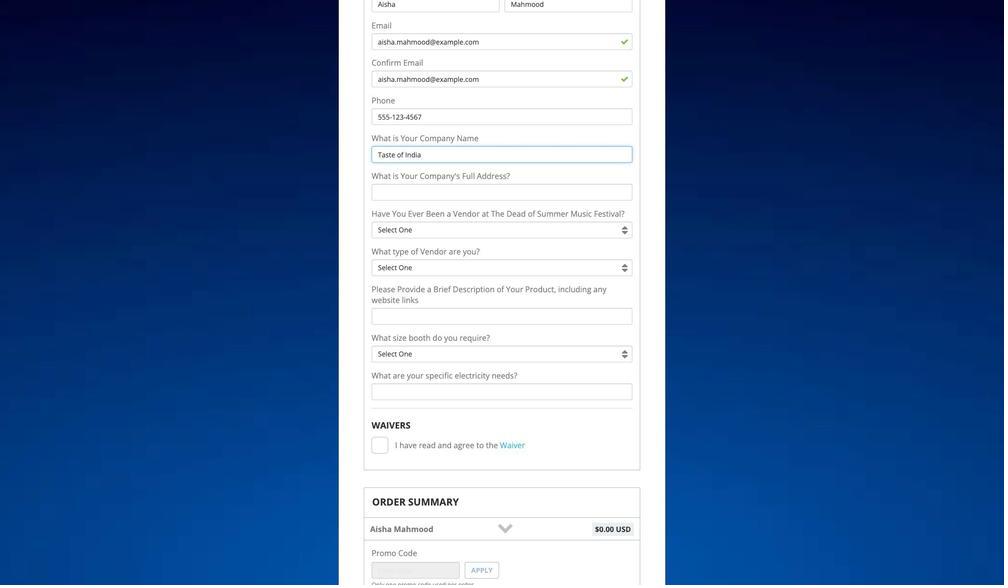 Task type: describe. For each thing, give the bounding box(es) containing it.
Enter code text field
[[372, 562, 460, 579]]

1 check image from the top
[[621, 38, 629, 46]]



Task type: locate. For each thing, give the bounding box(es) containing it.
None text field
[[372, 0, 500, 12], [372, 109, 633, 125], [372, 184, 633, 201], [372, 308, 633, 325], [372, 384, 633, 400], [372, 0, 500, 12], [372, 109, 633, 125], [372, 184, 633, 201], [372, 308, 633, 325], [372, 384, 633, 400]]

None text field
[[505, 0, 633, 12], [372, 146, 633, 163], [505, 0, 633, 12], [372, 146, 633, 163]]

0 vertical spatial check image
[[621, 38, 629, 46]]

1 vertical spatial check image
[[621, 75, 629, 83]]

None email field
[[372, 34, 633, 50], [372, 71, 633, 88], [372, 34, 633, 50], [372, 71, 633, 88]]

check image
[[621, 38, 629, 46], [621, 75, 629, 83]]

2 check image from the top
[[621, 75, 629, 83]]



Task type: vqa. For each thing, say whether or not it's contained in the screenshot.
check image
yes



